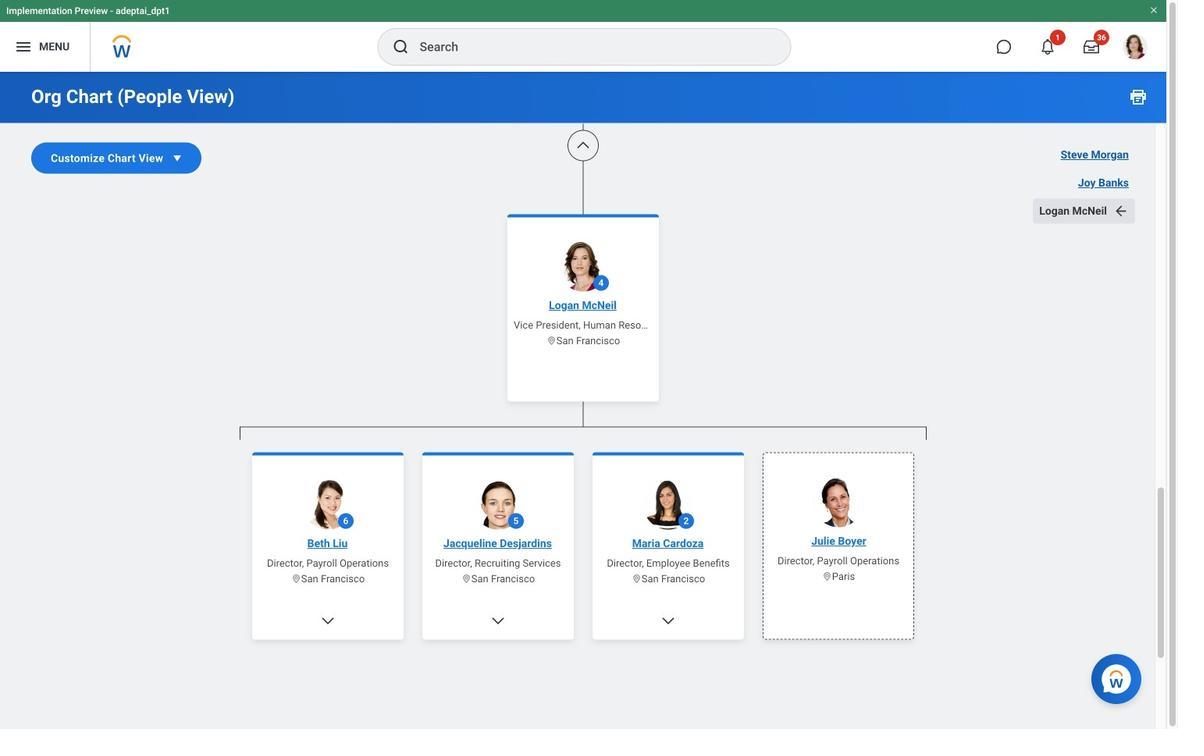 Task type: vqa. For each thing, say whether or not it's contained in the screenshot.
inbox large Image
yes



Task type: describe. For each thing, give the bounding box(es) containing it.
notifications large image
[[1040, 39, 1056, 55]]

chevron down image
[[320, 613, 336, 629]]

arrow left image
[[1114, 203, 1129, 219]]

1 horizontal spatial location image
[[461, 574, 472, 584]]

search image
[[392, 37, 410, 56]]

print org chart image
[[1129, 87, 1148, 106]]

inbox large image
[[1084, 39, 1100, 55]]

chevron down image for bottommost location image
[[661, 613, 676, 629]]

justify image
[[14, 37, 33, 56]]

chevron up image
[[576, 138, 591, 153]]

1 vertical spatial location image
[[632, 574, 642, 584]]

Search Workday  search field
[[420, 30, 759, 64]]



Task type: locate. For each thing, give the bounding box(es) containing it.
2 horizontal spatial location image
[[822, 572, 832, 582]]

0 vertical spatial location image
[[547, 336, 557, 346]]

chevron down image
[[490, 613, 506, 629], [661, 613, 676, 629]]

0 horizontal spatial location image
[[547, 336, 557, 346]]

1 horizontal spatial location image
[[632, 574, 642, 584]]

close environment banner image
[[1150, 5, 1159, 15]]

main content
[[0, 0, 1167, 729]]

chevron down image for location icon to the middle
[[490, 613, 506, 629]]

banner
[[0, 0, 1167, 72]]

1 horizontal spatial chevron down image
[[661, 613, 676, 629]]

1 chevron down image from the left
[[490, 613, 506, 629]]

location image
[[822, 572, 832, 582], [291, 574, 301, 584], [461, 574, 472, 584]]

2 chevron down image from the left
[[661, 613, 676, 629]]

logan mcneil, logan mcneil, 4 direct reports element
[[240, 440, 927, 729]]

0 horizontal spatial location image
[[291, 574, 301, 584]]

0 horizontal spatial chevron down image
[[490, 613, 506, 629]]

profile logan mcneil image
[[1123, 34, 1148, 63]]

location image
[[547, 336, 557, 346], [632, 574, 642, 584]]

caret down image
[[170, 150, 185, 166]]



